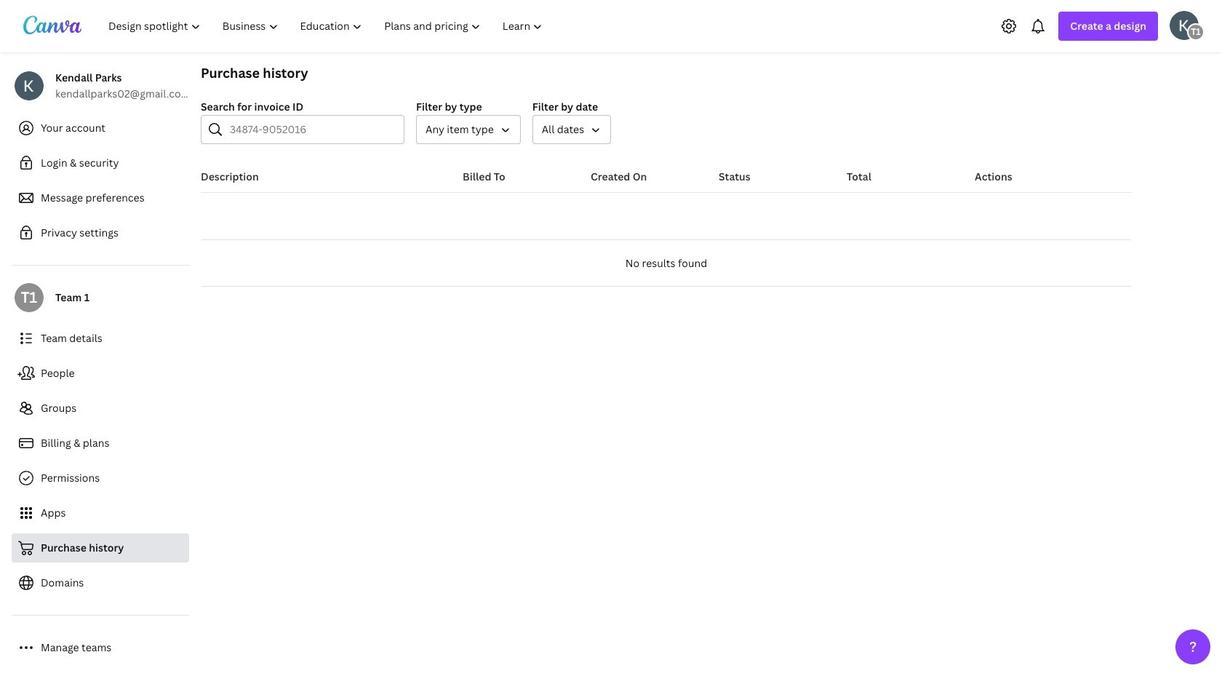Task type: locate. For each thing, give the bounding box(es) containing it.
None button
[[416, 115, 521, 144], [533, 115, 611, 144], [416, 115, 521, 144], [533, 115, 611, 144]]

team 1 element
[[1188, 23, 1205, 40], [15, 283, 44, 312]]

1 horizontal spatial team 1 element
[[1188, 23, 1205, 40]]

0 horizontal spatial team 1 element
[[15, 283, 44, 312]]

1 vertical spatial team 1 element
[[15, 283, 44, 312]]

top level navigation element
[[99, 12, 556, 41]]

team 1 image
[[15, 283, 44, 312]]



Task type: describe. For each thing, give the bounding box(es) containing it.
34874-9052016 text field
[[230, 116, 395, 143]]

0 vertical spatial team 1 element
[[1188, 23, 1205, 40]]

kendall parks image
[[1170, 11, 1199, 40]]

team 1 image
[[1188, 23, 1205, 40]]



Task type: vqa. For each thing, say whether or not it's contained in the screenshot.
right Magic
no



